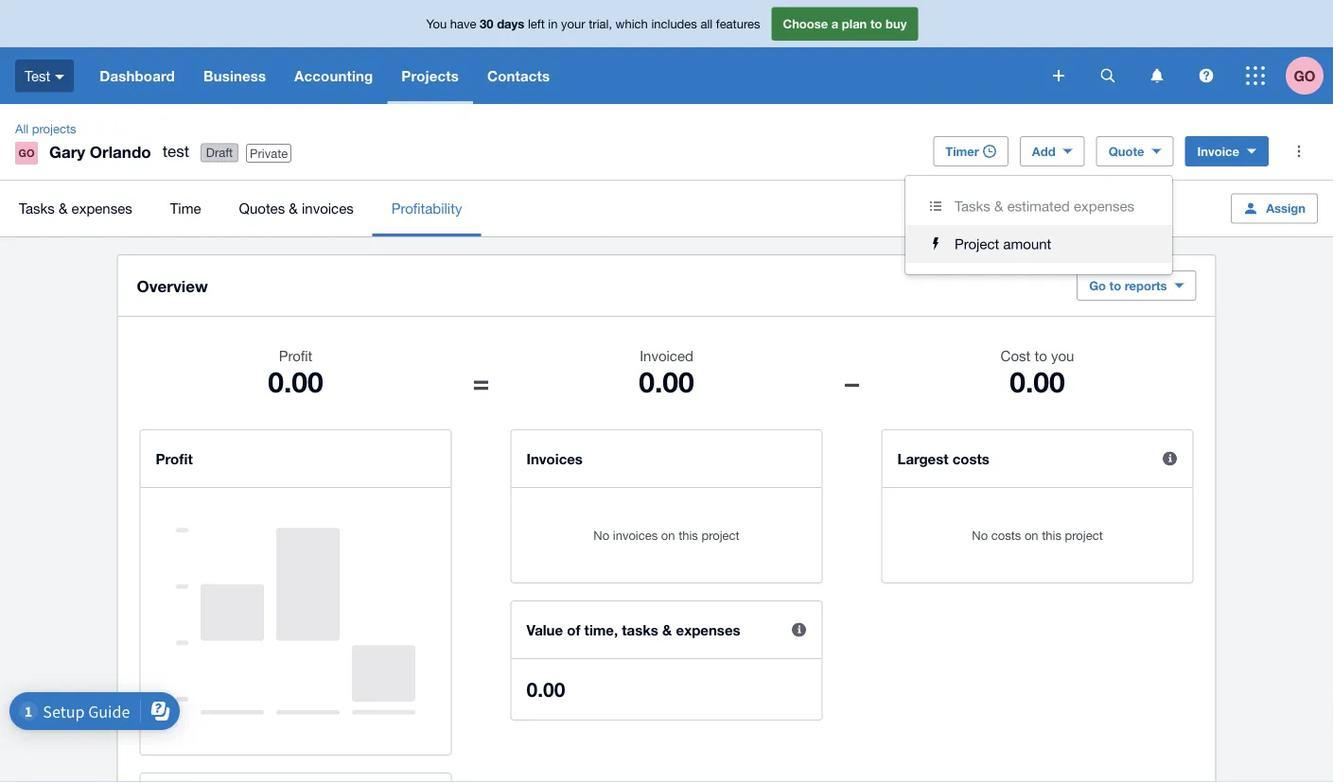Task type: locate. For each thing, give the bounding box(es) containing it.
1 vertical spatial to
[[1110, 278, 1122, 293]]

go to reports button
[[1077, 271, 1197, 301]]

tasks & expenses link
[[0, 181, 151, 237]]

trial,
[[589, 16, 613, 31]]

expenses down "gary orlando" on the top left
[[72, 200, 132, 217]]

2 horizontal spatial to
[[1110, 278, 1122, 293]]

contacts button
[[473, 47, 564, 104]]

1 horizontal spatial tasks
[[955, 198, 991, 214]]

your
[[561, 16, 586, 31]]

tasks
[[955, 198, 991, 214], [19, 200, 55, 217]]

1 horizontal spatial invoices
[[613, 528, 658, 543]]

1 vertical spatial more info image
[[781, 612, 818, 649]]

invoices
[[302, 200, 354, 217], [613, 528, 658, 543]]

banner
[[0, 0, 1334, 104]]

svg image up quote
[[1101, 69, 1116, 83]]

svg image left the go popup button
[[1247, 66, 1266, 85]]

group containing tasks & estimated expenses
[[906, 176, 1173, 275]]

2 this from the left
[[1042, 528, 1062, 543]]

this
[[679, 528, 699, 543], [1042, 528, 1062, 543]]

project
[[702, 528, 740, 543], [1066, 528, 1104, 543]]

0 vertical spatial more info image
[[1152, 440, 1190, 478]]

navigation containing dashboard
[[85, 47, 1040, 104]]

1 horizontal spatial to
[[1035, 347, 1048, 364]]

expenses
[[1074, 198, 1135, 214], [72, 200, 132, 217], [676, 622, 741, 639]]

2 horizontal spatial svg image
[[1247, 66, 1266, 85]]

list box
[[906, 176, 1173, 275]]

no costs on this project
[[973, 528, 1104, 543]]

go up more options image
[[1295, 67, 1316, 84]]

go down all
[[18, 147, 35, 160]]

& right tasks
[[663, 622, 672, 639]]

1 horizontal spatial this
[[1042, 528, 1062, 543]]

go
[[1295, 67, 1316, 84], [18, 147, 35, 160]]

to inside 'cost to you 0.00'
[[1035, 347, 1048, 364]]

contacts
[[487, 67, 550, 84]]

no
[[594, 528, 610, 543], [973, 528, 988, 543]]

days
[[497, 16, 525, 31]]

svg image
[[1200, 69, 1214, 83], [1054, 70, 1065, 81], [55, 75, 65, 79]]

1 project from the left
[[702, 528, 740, 543]]

1 horizontal spatial more info image
[[1152, 440, 1190, 478]]

projects
[[32, 121, 76, 136]]

=
[[473, 364, 490, 399]]

in
[[548, 16, 558, 31]]

to inside popup button
[[1110, 278, 1122, 293]]

time,
[[585, 622, 618, 639]]

tasks inside button
[[955, 198, 991, 214]]

profit inside profit 0.00
[[279, 347, 313, 364]]

1 horizontal spatial costs
[[992, 528, 1022, 543]]

more info image
[[1152, 440, 1190, 478], [781, 612, 818, 649]]

1 horizontal spatial go
[[1295, 67, 1316, 84]]

reports
[[1125, 278, 1168, 293]]

2 vertical spatial to
[[1035, 347, 1048, 364]]

svg image up quote "popup button"
[[1152, 69, 1164, 83]]

0 horizontal spatial to
[[871, 16, 883, 31]]

largest
[[898, 451, 949, 468]]

on for invoices
[[662, 528, 675, 543]]

&
[[995, 198, 1004, 214], [59, 200, 68, 217], [289, 200, 298, 217], [663, 622, 672, 639]]

no invoices on this project
[[594, 528, 740, 543]]

private
[[250, 146, 288, 160]]

test
[[25, 67, 50, 84]]

more info image for 0.00
[[781, 612, 818, 649]]

orlando
[[90, 142, 151, 161]]

add button
[[1020, 136, 1086, 167]]

1 horizontal spatial on
[[1025, 528, 1039, 543]]

more options image
[[1281, 133, 1319, 170]]

dashboard link
[[85, 47, 189, 104]]

projects button
[[387, 47, 473, 104]]

you
[[427, 16, 447, 31]]

0 horizontal spatial expenses
[[72, 200, 132, 217]]

0 vertical spatial profit
[[279, 347, 313, 364]]

on for costs
[[1025, 528, 1039, 543]]

cost to you 0.00
[[1001, 347, 1075, 399]]

banner containing dashboard
[[0, 0, 1334, 104]]

2 no from the left
[[973, 528, 988, 543]]

1 vertical spatial go
[[18, 147, 35, 160]]

expenses down quote
[[1074, 198, 1135, 214]]

svg image right test
[[55, 75, 65, 79]]

amount
[[1004, 236, 1052, 252]]

costs for largest
[[953, 451, 990, 468]]

navigation
[[85, 47, 1040, 104]]

invoices
[[527, 451, 583, 468]]

0 horizontal spatial profit
[[156, 451, 193, 468]]

0 vertical spatial go
[[1295, 67, 1316, 84]]

have
[[450, 16, 477, 31]]

tasks down gary
[[19, 200, 55, 217]]

project
[[955, 236, 1000, 252]]

& up project amount
[[995, 198, 1004, 214]]

group
[[906, 176, 1173, 275]]

on
[[662, 528, 675, 543], [1025, 528, 1039, 543]]

0 horizontal spatial no
[[594, 528, 610, 543]]

to right the go
[[1110, 278, 1122, 293]]

0 horizontal spatial tasks
[[19, 200, 55, 217]]

0 horizontal spatial costs
[[953, 451, 990, 468]]

0 horizontal spatial project
[[702, 528, 740, 543]]

1 this from the left
[[679, 528, 699, 543]]

svg image up add popup button
[[1054, 70, 1065, 81]]

& right quotes
[[289, 200, 298, 217]]

1 horizontal spatial profit
[[279, 347, 313, 364]]

2 on from the left
[[1025, 528, 1039, 543]]

& inside button
[[995, 198, 1004, 214]]

project for no costs on this project
[[1066, 528, 1104, 543]]

invoice
[[1198, 144, 1240, 159]]

& down gary
[[59, 200, 68, 217]]

1 horizontal spatial project
[[1066, 528, 1104, 543]]

value
[[527, 622, 563, 639]]

1 horizontal spatial no
[[973, 528, 988, 543]]

0.00
[[268, 364, 323, 399], [639, 364, 695, 399], [1010, 364, 1066, 399], [527, 678, 566, 702]]

list box containing tasks & estimated expenses
[[906, 176, 1173, 275]]

draft
[[206, 145, 233, 160]]

0 horizontal spatial on
[[662, 528, 675, 543]]

1 vertical spatial invoices
[[613, 528, 658, 543]]

tasks right wrapper icon
[[955, 198, 991, 214]]

svg image
[[1247, 66, 1266, 85], [1101, 69, 1116, 83], [1152, 69, 1164, 83]]

left
[[528, 16, 545, 31]]

profit
[[279, 347, 313, 364], [156, 451, 193, 468]]

timer button
[[934, 136, 1009, 167]]

0 horizontal spatial go
[[18, 147, 35, 160]]

to left buy
[[871, 16, 883, 31]]

projects
[[402, 67, 459, 84]]

0 vertical spatial costs
[[953, 451, 990, 468]]

to left you
[[1035, 347, 1048, 364]]

which
[[616, 16, 648, 31]]

costs
[[953, 451, 990, 468], [992, 528, 1022, 543]]

to
[[871, 16, 883, 31], [1110, 278, 1122, 293], [1035, 347, 1048, 364]]

all projects
[[15, 121, 76, 136]]

0 horizontal spatial svg image
[[55, 75, 65, 79]]

1 horizontal spatial svg image
[[1054, 70, 1065, 81]]

svg image up invoice
[[1200, 69, 1214, 83]]

buy
[[886, 16, 907, 31]]

project amount button
[[906, 225, 1173, 263]]

test button
[[0, 47, 85, 104]]

0 horizontal spatial more info image
[[781, 612, 818, 649]]

value of time, tasks & expenses
[[527, 622, 741, 639]]

0 horizontal spatial this
[[679, 528, 699, 543]]

1 vertical spatial costs
[[992, 528, 1022, 543]]

1 horizontal spatial expenses
[[676, 622, 741, 639]]

invoice button
[[1186, 136, 1270, 167]]

0 horizontal spatial invoices
[[302, 200, 354, 217]]

largest costs
[[898, 451, 990, 468]]

1 on from the left
[[662, 528, 675, 543]]

1 vertical spatial profit
[[156, 451, 193, 468]]

tasks inside 'link'
[[19, 200, 55, 217]]

2 horizontal spatial expenses
[[1074, 198, 1135, 214]]

& inside 'link'
[[59, 200, 68, 217]]

1 no from the left
[[594, 528, 610, 543]]

2 project from the left
[[1066, 528, 1104, 543]]

expenses right tasks
[[676, 622, 741, 639]]

profit 0.00
[[268, 347, 323, 399]]



Task type: describe. For each thing, give the bounding box(es) containing it.
accounting button
[[280, 47, 387, 104]]

you
[[1052, 347, 1075, 364]]

quotes & invoices link
[[220, 181, 373, 237]]

30
[[480, 16, 494, 31]]

time
[[170, 200, 201, 217]]

0 vertical spatial to
[[871, 16, 883, 31]]

all
[[15, 121, 29, 136]]

project for no invoices on this project
[[702, 528, 740, 543]]

profitability
[[392, 200, 462, 217]]

tasks
[[622, 622, 659, 639]]

invoiced 0.00
[[639, 347, 695, 399]]

quote
[[1109, 144, 1145, 159]]

no for no invoices on this project
[[594, 528, 610, 543]]

tasks & estimated expenses
[[955, 198, 1135, 214]]

& for estimated
[[995, 198, 1004, 214]]

quotes
[[239, 200, 285, 217]]

no profit information available image
[[176, 507, 416, 737]]

−
[[844, 364, 861, 399]]

test
[[163, 142, 189, 160]]

gary orlando
[[49, 142, 151, 161]]

a
[[832, 16, 839, 31]]

plan
[[842, 16, 867, 31]]

this for invoices
[[679, 528, 699, 543]]

of
[[567, 622, 581, 639]]

1 horizontal spatial svg image
[[1152, 69, 1164, 83]]

& for invoices
[[289, 200, 298, 217]]

timer
[[946, 144, 980, 159]]

tasks for tasks & expenses
[[19, 200, 55, 217]]

quotes & invoices
[[239, 200, 354, 217]]

& for expenses
[[59, 200, 68, 217]]

this for costs
[[1042, 528, 1062, 543]]

accounting
[[295, 67, 373, 84]]

go button
[[1287, 47, 1334, 104]]

all projects link
[[8, 119, 84, 138]]

all
[[701, 16, 713, 31]]

wrapper image
[[925, 238, 948, 251]]

expenses inside 'link'
[[72, 200, 132, 217]]

go
[[1090, 278, 1107, 293]]

choose a plan to buy
[[783, 16, 907, 31]]

features
[[716, 16, 761, 31]]

tasks for tasks & estimated expenses
[[955, 198, 991, 214]]

profit for profit
[[156, 451, 193, 468]]

project amount
[[955, 236, 1052, 252]]

business button
[[189, 47, 280, 104]]

gary
[[49, 142, 85, 161]]

assign button
[[1232, 194, 1319, 224]]

go to reports
[[1090, 278, 1168, 293]]

to for go to reports
[[1110, 278, 1122, 293]]

cost
[[1001, 347, 1031, 364]]

add
[[1033, 144, 1056, 159]]

choose
[[783, 16, 829, 31]]

quote button
[[1097, 136, 1174, 167]]

overview
[[137, 276, 208, 295]]

0.00 inside 'cost to you 0.00'
[[1010, 364, 1066, 399]]

costs for no
[[992, 528, 1022, 543]]

go inside popup button
[[1295, 67, 1316, 84]]

invoiced
[[640, 347, 694, 364]]

tasks & estimated expenses button
[[906, 187, 1173, 225]]

to for cost to you 0.00
[[1035, 347, 1048, 364]]

svg image inside 'test' popup button
[[55, 75, 65, 79]]

wrapper image
[[925, 202, 948, 211]]

business
[[203, 67, 266, 84]]

includes
[[652, 16, 698, 31]]

profitability link
[[373, 181, 481, 237]]

no for no costs on this project
[[973, 528, 988, 543]]

0 horizontal spatial svg image
[[1101, 69, 1116, 83]]

0 vertical spatial invoices
[[302, 200, 354, 217]]

estimated
[[1008, 198, 1070, 214]]

more info image for no costs on this project
[[1152, 440, 1190, 478]]

time link
[[151, 181, 220, 237]]

dashboard
[[100, 67, 175, 84]]

2 horizontal spatial svg image
[[1200, 69, 1214, 83]]

you have 30 days left in your trial, which includes all features
[[427, 16, 761, 31]]

profit for profit 0.00
[[279, 347, 313, 364]]

tasks & expenses
[[19, 200, 132, 217]]

assign
[[1267, 201, 1306, 216]]

expenses inside button
[[1074, 198, 1135, 214]]



Task type: vqa. For each thing, say whether or not it's contained in the screenshot.
left svg icon
no



